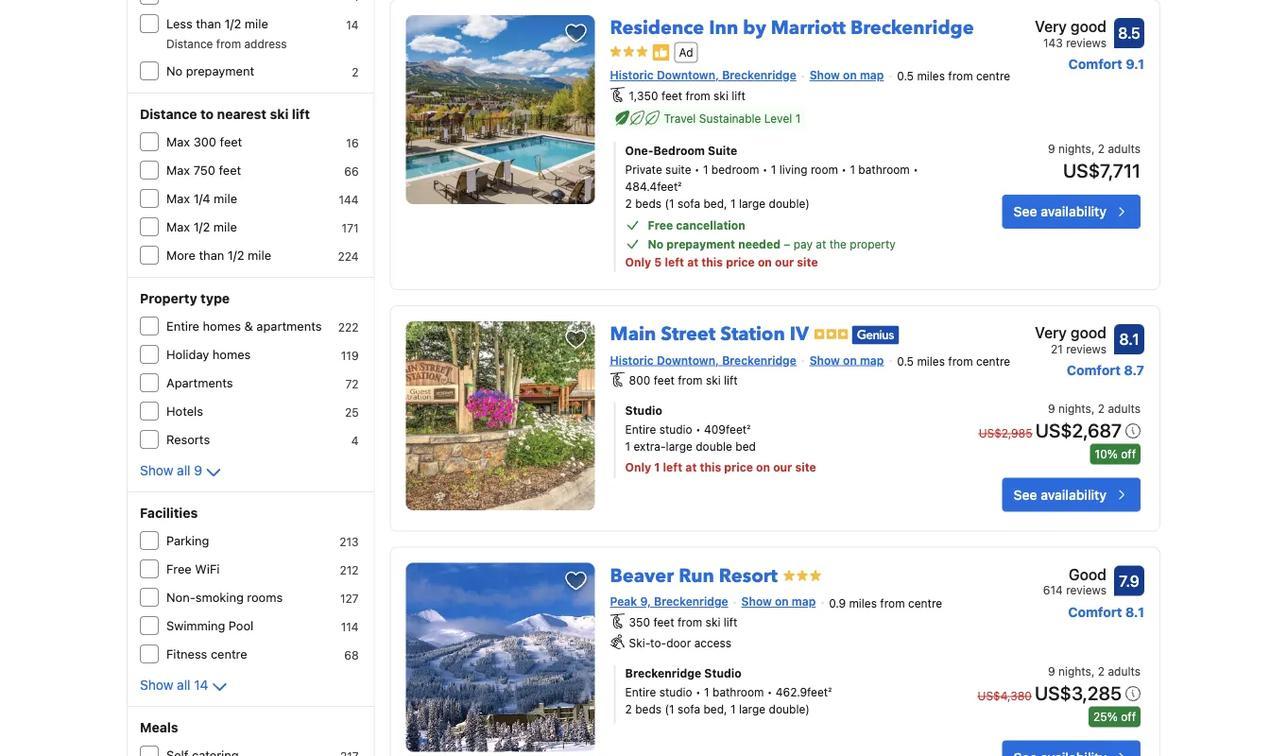 Task type: vqa. For each thing, say whether or not it's contained in the screenshot.


Task type: locate. For each thing, give the bounding box(es) containing it.
see availability for residence inn by marriott breckenridge
[[1014, 204, 1107, 219]]

0 horizontal spatial studio
[[625, 404, 663, 418]]

feet
[[662, 89, 683, 102], [220, 135, 242, 149], [219, 163, 241, 177], [654, 374, 675, 387], [654, 616, 675, 629]]

sofa down ski-to-door access
[[678, 703, 701, 716]]

1 vertical spatial bed,
[[704, 703, 728, 716]]

0 vertical spatial show on map
[[810, 68, 884, 82]]

good inside very good 21 reviews
[[1071, 324, 1107, 342]]

1 vertical spatial our
[[774, 461, 793, 474]]

from
[[216, 37, 241, 50], [949, 70, 973, 83], [686, 89, 711, 102], [949, 355, 973, 368], [678, 374, 703, 387], [881, 597, 905, 610], [678, 616, 703, 629]]

2 double) from the top
[[769, 703, 810, 716]]

0 vertical spatial adults
[[1109, 142, 1141, 155]]

4 max from the top
[[166, 220, 190, 234]]

1 historic from the top
[[610, 68, 654, 82]]

breckenridge for beaver run resort
[[654, 595, 729, 609]]

left right 5
[[665, 255, 685, 268]]

entire inside studio entire studio • 409feet² 1 extra-large double bed only 1 left at this price on our site
[[625, 423, 656, 436]]

1 horizontal spatial bathroom
[[859, 163, 910, 176]]

on down resort
[[775, 595, 789, 609]]

see for main street station iv
[[1014, 487, 1038, 503]]

residence inn by marriott breckenridge
[[610, 15, 975, 41]]

price
[[726, 255, 755, 268], [725, 461, 754, 474]]

0 vertical spatial studio
[[625, 404, 663, 418]]

fitness centre
[[166, 647, 247, 661]]

main street station iv image
[[406, 321, 595, 511]]

0 vertical spatial double)
[[769, 197, 810, 210]]

bathroom inside private suite • 1 bedroom • 1 living room • 1 bathroom • 484.4feet² 2 beds (1 sofa bed, 1 large double)
[[859, 163, 910, 176]]

very good element for residence inn by marriott breckenridge
[[1035, 15, 1107, 38]]

bathroom down breckenridge studio link
[[713, 686, 764, 699]]

2 all from the top
[[177, 677, 191, 693]]

comfort down very good 21 reviews
[[1067, 363, 1121, 378]]

on for by
[[843, 68, 857, 82]]

0.5 miles from centre for main street station iv
[[898, 355, 1011, 368]]

reviews inside very good 21 reviews
[[1067, 342, 1107, 355]]

14 inside dropdown button
[[194, 677, 209, 693]]

mile
[[245, 17, 268, 31], [214, 191, 237, 206], [214, 220, 237, 234], [248, 248, 271, 262]]

ski-
[[629, 637, 651, 650]]

0 vertical spatial very
[[1035, 17, 1067, 35]]

1 vertical spatial double)
[[769, 703, 810, 716]]

1 (1 from the top
[[665, 197, 675, 210]]

0 vertical spatial than
[[196, 17, 221, 31]]

free
[[648, 218, 673, 232], [166, 562, 192, 576]]

1 vertical spatial homes
[[213, 347, 251, 362]]

2 reviews from the top
[[1067, 342, 1107, 355]]

2 vertical spatial nights
[[1059, 665, 1092, 678]]

•
[[695, 163, 700, 176], [763, 163, 768, 176], [842, 163, 847, 176], [913, 163, 919, 176], [696, 423, 701, 436], [696, 686, 701, 699], [768, 686, 773, 699]]

2 see availability from the top
[[1014, 487, 1107, 503]]

downtown, up 800 feet from ski lift
[[657, 354, 719, 367]]

, for beaver run resort
[[1092, 665, 1095, 678]]

2 nights from the top
[[1059, 402, 1092, 416]]

very for main street station iv
[[1035, 324, 1067, 342]]

map for iv
[[860, 354, 884, 367]]

2 (1 from the top
[[665, 703, 675, 716]]

very good element
[[1035, 15, 1107, 38], [1035, 321, 1107, 344]]

availability for main street station iv
[[1041, 487, 1107, 503]]

0 vertical spatial nights
[[1059, 142, 1092, 155]]

large down breckenridge studio link
[[739, 703, 766, 716]]

1 vertical spatial off
[[1122, 710, 1136, 724]]

0 vertical spatial 0.5
[[898, 70, 914, 83]]

2 0.5 miles from centre from the top
[[898, 355, 1011, 368]]

1 sofa from the top
[[678, 197, 701, 210]]

scored 7.9 element
[[1115, 566, 1145, 596]]

extra-
[[634, 440, 666, 453]]

adults up 25% off
[[1109, 665, 1141, 678]]

historic downtown, breckenridge for street
[[610, 354, 797, 367]]

2 vertical spatial comfort
[[1069, 604, 1123, 620]]

127
[[340, 592, 359, 605]]

lift up the "travel sustainable level 1"
[[732, 89, 746, 102]]

2 , from the top
[[1092, 402, 1095, 416]]

1 good from the top
[[1071, 17, 1107, 35]]

homes for holiday
[[213, 347, 251, 362]]

all down resorts
[[177, 463, 191, 478]]

1 very from the top
[[1035, 17, 1067, 35]]

on up studio link
[[843, 354, 857, 367]]

very good 143 reviews
[[1035, 17, 1107, 49]]

property
[[850, 237, 896, 251]]

1 horizontal spatial free
[[648, 218, 673, 232]]

on inside studio entire studio • 409feet² 1 extra-large double bed only 1 left at this price on our site
[[756, 461, 771, 474]]

good for main street station iv
[[1071, 324, 1107, 342]]

to-
[[651, 637, 667, 650]]

reviews inside very good 143 reviews
[[1067, 36, 1107, 49]]

0 vertical spatial downtown,
[[657, 68, 719, 82]]

this down 'double'
[[700, 461, 722, 474]]

free up 5
[[648, 218, 673, 232]]

sofa inside breckenridge studio entire studio • 1 bathroom • 462.9feet² 2 beds (1 sofa bed, 1 large double)
[[678, 703, 701, 716]]

0 vertical spatial 1/2
[[225, 17, 241, 31]]

1 studio from the top
[[660, 423, 693, 436]]

, up us$7,711
[[1092, 142, 1095, 155]]

0 horizontal spatial bathroom
[[713, 686, 764, 699]]

map for marriott
[[860, 68, 884, 82]]

free for free wifi
[[166, 562, 192, 576]]

studio inside breckenridge studio entire studio • 1 bathroom • 462.9feet² 2 beds (1 sofa bed, 1 large double)
[[660, 686, 693, 699]]

at left the
[[816, 237, 827, 251]]

0 vertical spatial see availability
[[1014, 204, 1107, 219]]

off for main street station iv
[[1122, 448, 1136, 461]]

lift for main
[[724, 374, 738, 387]]

1 vertical spatial studio
[[660, 686, 693, 699]]

1 vertical spatial good
[[1071, 324, 1107, 342]]

1 vertical spatial downtown,
[[657, 354, 719, 367]]

no down less
[[166, 64, 183, 78]]

2 inside 9 nights , 2 adults us$7,711
[[1099, 142, 1105, 155]]

1 very good element from the top
[[1035, 15, 1107, 38]]

price down needed at the top right of the page
[[726, 255, 755, 268]]

downtown,
[[657, 68, 719, 82], [657, 354, 719, 367]]

1 vertical spatial distance
[[140, 106, 197, 122]]

see availability down '10%'
[[1014, 487, 1107, 503]]

2 sofa from the top
[[678, 703, 701, 716]]

1 historic downtown, breckenridge from the top
[[610, 68, 797, 82]]

prepayment
[[186, 64, 254, 78], [667, 237, 736, 251]]

nights up us$2,687
[[1059, 402, 1092, 416]]

availability
[[1041, 204, 1107, 219], [1041, 487, 1107, 503]]

off
[[1122, 448, 1136, 461], [1122, 710, 1136, 724]]

1 down breckenridge studio link
[[731, 703, 736, 716]]

0 vertical spatial see availability link
[[1003, 195, 1141, 229]]

7.9
[[1120, 572, 1140, 590]]

our inside studio entire studio • 409feet² 1 extra-large double bed only 1 left at this price on our site
[[774, 461, 793, 474]]

this property is part of our preferred partner programme. it is committed to providing commendable service and good value. it will pay us a higher commission if you make a booking. image
[[652, 43, 671, 62]]

0 vertical spatial large
[[739, 197, 766, 210]]

0 vertical spatial studio
[[660, 423, 693, 436]]

nights inside 9 nights , 2 adults us$7,711
[[1059, 142, 1092, 155]]

2 very from the top
[[1035, 324, 1067, 342]]

1 vertical spatial see
[[1014, 487, 1038, 503]]

comfort down good 614 reviews
[[1069, 604, 1123, 620]]

0 horizontal spatial 14
[[194, 677, 209, 693]]

ski down main street station iv
[[706, 374, 721, 387]]

2 historic downtown, breckenridge from the top
[[610, 354, 797, 367]]

3 adults from the top
[[1109, 665, 1141, 678]]

1 vertical spatial 9 nights , 2 adults
[[1049, 665, 1141, 678]]

prepayment for no prepayment needed – pay at the property
[[667, 237, 736, 251]]

homes left '&'
[[203, 319, 241, 333]]

0 vertical spatial 9 nights , 2 adults
[[1049, 402, 1141, 416]]

pay
[[794, 237, 813, 251]]

1 vertical spatial comfort
[[1067, 363, 1121, 378]]

very inside very good 21 reviews
[[1035, 324, 1067, 342]]

us$7,711
[[1064, 159, 1141, 181]]

see availability for main street station iv
[[1014, 487, 1107, 503]]

see for residence inn by marriott breckenridge
[[1014, 204, 1038, 219]]

historic up 800
[[610, 354, 654, 367]]

1 vertical spatial adults
[[1109, 402, 1141, 416]]

0 vertical spatial historic downtown, breckenridge
[[610, 68, 797, 82]]

1/2 up distance from address
[[225, 17, 241, 31]]

entire down 'ski-'
[[625, 686, 656, 699]]

0 vertical spatial comfort
[[1069, 56, 1123, 72]]

462.9feet²
[[776, 686, 832, 699]]

this down cancellation
[[702, 255, 723, 268]]

show all 9 button
[[140, 461, 225, 484]]

our down –
[[775, 255, 794, 268]]

1 vertical spatial bathroom
[[713, 686, 764, 699]]

1 vertical spatial free
[[166, 562, 192, 576]]

meals
[[140, 720, 178, 736]]

0.9
[[829, 597, 846, 610]]

historic downtown, breckenridge down main street station iv
[[610, 354, 797, 367]]

large inside private suite • 1 bedroom • 1 living room • 1 bathroom • 484.4feet² 2 beds (1 sofa bed, 1 large double)
[[739, 197, 766, 210]]

0 vertical spatial prepayment
[[186, 64, 254, 78]]

historic downtown, breckenridge
[[610, 68, 797, 82], [610, 354, 797, 367]]

1 , from the top
[[1092, 142, 1095, 155]]

show on map for marriott
[[810, 68, 884, 82]]

mile right 1/4
[[214, 191, 237, 206]]

1 vertical spatial all
[[177, 677, 191, 693]]

large down bedroom
[[739, 197, 766, 210]]

ad
[[679, 46, 694, 59]]

availability down us$7,711
[[1041, 204, 1107, 219]]

2 down 'ski-'
[[625, 703, 632, 716]]

1/2 down max 1/2 mile
[[228, 248, 244, 262]]

on down needed at the top right of the page
[[758, 255, 772, 268]]

3 nights from the top
[[1059, 665, 1092, 678]]

feet for beaver
[[654, 616, 675, 629]]

max 750 feet
[[166, 163, 241, 177]]

1 right room
[[850, 163, 856, 176]]

nights up us$7,711
[[1059, 142, 1092, 155]]

1 beds from the top
[[636, 197, 662, 210]]

2 0.5 from the top
[[898, 355, 914, 368]]

prepayment for no prepayment
[[186, 64, 254, 78]]

1 vertical spatial no
[[648, 237, 664, 251]]

bathroom right room
[[859, 163, 910, 176]]

studio inside breckenridge studio entire studio • 1 bathroom • 462.9feet² 2 beds (1 sofa bed, 1 large double)
[[705, 667, 742, 680]]

show up studio link
[[810, 354, 840, 367]]

nights up "us$3,285"
[[1059, 665, 1092, 678]]

sofa inside private suite • 1 bedroom • 1 living room • 1 bathroom • 484.4feet² 2 beds (1 sofa bed, 1 large double)
[[678, 197, 701, 210]]

1/2 down max 1/4 mile
[[194, 220, 210, 234]]

2 good from the top
[[1071, 324, 1107, 342]]

downtown, for inn
[[657, 68, 719, 82]]

4
[[352, 434, 359, 447]]

distance from address
[[166, 37, 287, 50]]

1 vertical spatial entire
[[625, 423, 656, 436]]

bed, inside breckenridge studio entire studio • 1 bathroom • 462.9feet² 2 beds (1 sofa bed, 1 large double)
[[704, 703, 728, 716]]

fitness
[[166, 647, 207, 661]]

2 vertical spatial large
[[739, 703, 766, 716]]

0 vertical spatial miles
[[917, 70, 945, 83]]

feet right 750
[[219, 163, 241, 177]]

1 max from the top
[[166, 135, 190, 149]]

1 bed, from the top
[[704, 197, 728, 210]]

2 beds from the top
[[636, 703, 662, 716]]

studio inside studio entire studio • 409feet² 1 extra-large double bed only 1 left at this price on our site
[[660, 423, 693, 436]]

centre for residence inn by marriott breckenridge
[[977, 70, 1011, 83]]

1 see availability from the top
[[1014, 204, 1107, 219]]

0 vertical spatial (1
[[665, 197, 675, 210]]

lift right nearest
[[292, 106, 310, 122]]

centre for beaver run resort
[[909, 597, 943, 610]]

max for max 1/4 mile
[[166, 191, 190, 206]]

no for no prepayment
[[166, 64, 183, 78]]

(1
[[665, 197, 675, 210], [665, 703, 675, 716]]

0 vertical spatial no
[[166, 64, 183, 78]]

8.1 down the scored 7.9 element
[[1126, 604, 1145, 620]]

reviews inside good 614 reviews
[[1067, 584, 1107, 597]]

very inside very good 143 reviews
[[1035, 17, 1067, 35]]

beds inside private suite • 1 bedroom • 1 living room • 1 bathroom • 484.4feet² 2 beds (1 sofa bed, 1 large double)
[[636, 197, 662, 210]]

212
[[340, 564, 359, 577]]

studio up extra-
[[660, 423, 693, 436]]

distance
[[166, 37, 213, 50], [140, 106, 197, 122]]

1 off from the top
[[1122, 448, 1136, 461]]

222
[[338, 321, 359, 334]]

8.1 up 8.7
[[1120, 330, 1140, 348]]

reviews down good
[[1067, 584, 1107, 597]]

2 off from the top
[[1122, 710, 1136, 724]]

2 vertical spatial entire
[[625, 686, 656, 699]]

price down "bed"
[[725, 461, 754, 474]]

1 9 nights , 2 adults from the top
[[1049, 402, 1141, 416]]

0 vertical spatial ,
[[1092, 142, 1095, 155]]

bed,
[[704, 197, 728, 210], [704, 703, 728, 716]]

0 vertical spatial all
[[177, 463, 191, 478]]

0 vertical spatial availability
[[1041, 204, 1107, 219]]

ski for main
[[706, 374, 721, 387]]

, inside 9 nights , 2 adults us$7,711
[[1092, 142, 1095, 155]]

0 horizontal spatial no
[[166, 64, 183, 78]]

prepayment down free cancellation
[[667, 237, 736, 251]]

iv
[[790, 321, 809, 347]]

entire inside breckenridge studio entire studio • 1 bathroom • 462.9feet² 2 beds (1 sofa bed, 1 large double)
[[625, 686, 656, 699]]

1 0.5 from the top
[[898, 70, 914, 83]]

2 downtown, from the top
[[657, 354, 719, 367]]

2 vertical spatial 1/2
[[228, 248, 244, 262]]

max left 1/4
[[166, 191, 190, 206]]

entire up extra-
[[625, 423, 656, 436]]

0 vertical spatial bed,
[[704, 197, 728, 210]]

1 vertical spatial (1
[[665, 703, 675, 716]]

breckenridge inside breckenridge studio entire studio • 1 bathroom • 462.9feet² 2 beds (1 sofa bed, 1 large double)
[[625, 667, 702, 680]]

(1 inside private suite • 1 bedroom • 1 living room • 1 bathroom • 484.4feet² 2 beds (1 sofa bed, 1 large double)
[[665, 197, 675, 210]]

1 vertical spatial very
[[1035, 324, 1067, 342]]

1 downtown, from the top
[[657, 68, 719, 82]]

than for less
[[196, 17, 221, 31]]

max 300 feet
[[166, 135, 242, 149]]

1
[[796, 112, 801, 125], [703, 163, 709, 176], [771, 163, 777, 176], [850, 163, 856, 176], [731, 197, 736, 210], [625, 440, 631, 453], [655, 461, 660, 474], [704, 686, 710, 699], [731, 703, 736, 716]]

ski for beaver
[[706, 616, 721, 629]]

2 9 nights , 2 adults from the top
[[1049, 665, 1141, 678]]

entire down property type
[[166, 319, 199, 333]]

no up 5
[[648, 237, 664, 251]]

see availability link down '10%'
[[1003, 478, 1141, 512]]

0 vertical spatial historic
[[610, 68, 654, 82]]

inn
[[709, 15, 739, 41]]

large left 'double'
[[666, 440, 693, 453]]

1 see availability link from the top
[[1003, 195, 1141, 229]]

adults for beaver run resort
[[1109, 665, 1141, 678]]

very good element up comfort 8.7
[[1035, 321, 1107, 344]]

1 horizontal spatial no
[[648, 237, 664, 251]]

2 historic from the top
[[610, 354, 654, 367]]

comfort 8.7
[[1067, 363, 1145, 378]]

max left the 300
[[166, 135, 190, 149]]

0 horizontal spatial free
[[166, 562, 192, 576]]

1 horizontal spatial 14
[[346, 18, 359, 31]]

genius discounts available at this property. image
[[852, 326, 899, 345], [852, 326, 899, 345]]

ski up the sustainable
[[714, 89, 729, 102]]

2 very good element from the top
[[1035, 321, 1107, 344]]

double)
[[769, 197, 810, 210], [769, 703, 810, 716]]

1 adults from the top
[[1109, 142, 1141, 155]]

2 adults from the top
[[1109, 402, 1141, 416]]

1/4
[[194, 191, 210, 206]]

1 vertical spatial large
[[666, 440, 693, 453]]

good left scored 8.1 element
[[1071, 324, 1107, 342]]

this inside studio entire studio • 409feet² 1 extra-large double bed only 1 left at this price on our site
[[700, 461, 722, 474]]

good inside very good 143 reviews
[[1071, 17, 1107, 35]]

1 vertical spatial left
[[663, 461, 683, 474]]

beds down 'ski-'
[[636, 703, 662, 716]]

1 vertical spatial historic
[[610, 354, 654, 367]]

2 see availability link from the top
[[1003, 478, 1141, 512]]

0.5 for iv
[[898, 355, 914, 368]]

bathroom inside breckenridge studio entire studio • 1 bathroom • 462.9feet² 2 beds (1 sofa bed, 1 large double)
[[713, 686, 764, 699]]

show for residence inn by marriott breckenridge
[[810, 68, 840, 82]]

comfort
[[1069, 56, 1123, 72], [1067, 363, 1121, 378], [1069, 604, 1123, 620]]

adults up us$7,711
[[1109, 142, 1141, 155]]

1 vertical spatial nights
[[1059, 402, 1092, 416]]

9 nights , 2 adults up us$2,687
[[1049, 402, 1141, 416]]

0 vertical spatial beds
[[636, 197, 662, 210]]

25%
[[1094, 710, 1118, 724]]

all down fitness
[[177, 677, 191, 693]]

very up 21
[[1035, 324, 1067, 342]]

double) down 462.9feet² at the bottom right of the page
[[769, 703, 810, 716]]

double) inside private suite • 1 bedroom • 1 living room • 1 bathroom • 484.4feet² 2 beds (1 sofa bed, 1 large double)
[[769, 197, 810, 210]]

site inside studio entire studio • 409feet² 1 extra-large double bed only 1 left at this price on our site
[[796, 461, 817, 474]]

our down studio link
[[774, 461, 793, 474]]

bed, up cancellation
[[704, 197, 728, 210]]

than up distance from address
[[196, 17, 221, 31]]

double
[[696, 440, 733, 453]]

2 vertical spatial at
[[686, 461, 697, 474]]

downtown, up 1,350 feet from ski lift
[[657, 68, 719, 82]]

on down the marriott
[[843, 68, 857, 82]]

1 vertical spatial 8.1
[[1126, 604, 1145, 620]]

beaver
[[610, 563, 674, 589]]

0 vertical spatial very good element
[[1035, 15, 1107, 38]]

1 availability from the top
[[1041, 204, 1107, 219]]

8.1
[[1120, 330, 1140, 348], [1126, 604, 1145, 620]]

0.5 for marriott
[[898, 70, 914, 83]]

1 all from the top
[[177, 463, 191, 478]]

1 nights from the top
[[1059, 142, 1092, 155]]

lift for beaver
[[724, 616, 738, 629]]

3 , from the top
[[1092, 665, 1095, 678]]

3 max from the top
[[166, 191, 190, 206]]

nights for beaver run resort
[[1059, 665, 1092, 678]]

143
[[1044, 36, 1063, 49]]

beds down 484.4feet²
[[636, 197, 662, 210]]

beds inside breckenridge studio entire studio • 1 bathroom • 462.9feet² 2 beds (1 sofa bed, 1 large double)
[[636, 703, 662, 716]]

max for max 750 feet
[[166, 163, 190, 177]]

2 only from the top
[[625, 461, 652, 474]]

114
[[341, 620, 359, 633]]

on for station
[[843, 354, 857, 367]]

1 vertical spatial see availability
[[1014, 487, 1107, 503]]

historic up 1,350
[[610, 68, 654, 82]]

feet down peak 9, breckenridge
[[654, 616, 675, 629]]

property
[[140, 291, 197, 306]]

reviews up comfort 8.7
[[1067, 342, 1107, 355]]

comfort for iv
[[1067, 363, 1121, 378]]

224
[[338, 250, 359, 263]]

only down extra-
[[625, 461, 652, 474]]

bed, down the access
[[704, 703, 728, 716]]

scored 8.1 element
[[1115, 324, 1145, 355]]

0.5 miles from centre for residence inn by marriott breckenridge
[[898, 70, 1011, 83]]

entire
[[166, 319, 199, 333], [625, 423, 656, 436], [625, 686, 656, 699]]

0 vertical spatial distance
[[166, 37, 213, 50]]

3 reviews from the top
[[1067, 584, 1107, 597]]

1 reviews from the top
[[1067, 36, 1107, 49]]

0 vertical spatial reviews
[[1067, 36, 1107, 49]]

residence inn by marriott breckenridge image
[[406, 15, 595, 204]]

good element
[[1044, 563, 1107, 586]]

1 vertical spatial price
[[725, 461, 754, 474]]

1 vertical spatial than
[[199, 248, 224, 262]]

distance down less
[[166, 37, 213, 50]]

show up meals
[[140, 677, 173, 693]]

2 up us$7,711
[[1099, 142, 1105, 155]]

1 vertical spatial historic downtown, breckenridge
[[610, 354, 797, 367]]

(1 down 484.4feet²
[[665, 197, 675, 210]]

mile up address
[[245, 17, 268, 31]]

see
[[1014, 204, 1038, 219], [1014, 487, 1038, 503]]

1 vertical spatial site
[[796, 461, 817, 474]]

9.1
[[1126, 56, 1145, 72]]

very good element up comfort 9.1
[[1035, 15, 1107, 38]]

needed
[[739, 237, 781, 251]]

0 vertical spatial 14
[[346, 18, 359, 31]]

0 vertical spatial sofa
[[678, 197, 701, 210]]

1 vertical spatial availability
[[1041, 487, 1107, 503]]

scored 8.5 element
[[1115, 18, 1145, 48]]

1 double) from the top
[[769, 197, 810, 210]]

us$2,985
[[979, 427, 1033, 440]]

1 horizontal spatial prepayment
[[667, 237, 736, 251]]

all for 14
[[177, 677, 191, 693]]

nearest
[[217, 106, 267, 122]]

than down max 1/2 mile
[[199, 248, 224, 262]]

1 vertical spatial 14
[[194, 677, 209, 693]]

max up "more"
[[166, 220, 190, 234]]

distance left to
[[140, 106, 197, 122]]

address
[[244, 37, 287, 50]]

2 see from the top
[[1014, 487, 1038, 503]]

, up "us$3,285"
[[1092, 665, 1095, 678]]

see availability down us$7,711
[[1014, 204, 1107, 219]]

cancellation
[[676, 218, 746, 232]]

2 max from the top
[[166, 163, 190, 177]]

1 vertical spatial only
[[625, 461, 652, 474]]

• inside studio entire studio • 409feet² 1 extra-large double bed only 1 left at this price on our site
[[696, 423, 701, 436]]

1 vertical spatial show on map
[[810, 354, 884, 367]]

show down the marriott
[[810, 68, 840, 82]]

see availability link down us$7,711
[[1003, 195, 1141, 229]]

max for max 300 feet
[[166, 135, 190, 149]]

homes
[[203, 319, 241, 333], [213, 347, 251, 362]]

1 vertical spatial 0.5 miles from centre
[[898, 355, 1011, 368]]

adults
[[1109, 142, 1141, 155], [1109, 402, 1141, 416], [1109, 665, 1141, 678]]

more than 1/2 mile
[[166, 248, 271, 262]]

studio down the access
[[705, 667, 742, 680]]

1/2 for more
[[228, 248, 244, 262]]

1 vertical spatial see availability link
[[1003, 478, 1141, 512]]

free left wifi
[[166, 562, 192, 576]]

comfort for marriott
[[1069, 56, 1123, 72]]

facilities
[[140, 505, 198, 521]]

350
[[629, 616, 651, 629]]

no
[[166, 64, 183, 78], [648, 237, 664, 251]]

&
[[245, 319, 253, 333]]

studio
[[625, 404, 663, 418], [705, 667, 742, 680]]

1 vertical spatial reviews
[[1067, 342, 1107, 355]]

0 horizontal spatial prepayment
[[186, 64, 254, 78]]

centre
[[977, 70, 1011, 83], [977, 355, 1011, 368], [909, 597, 943, 610], [211, 647, 247, 661]]

all
[[177, 463, 191, 478], [177, 677, 191, 693]]

2 bed, from the top
[[704, 703, 728, 716]]

2 studio from the top
[[660, 686, 693, 699]]

left inside studio entire studio • 409feet² 1 extra-large double bed only 1 left at this price on our site
[[663, 461, 683, 474]]

at
[[816, 237, 827, 251], [688, 255, 699, 268], [686, 461, 697, 474]]

availability for residence inn by marriott breckenridge
[[1041, 204, 1107, 219]]

1 vertical spatial 0.5
[[898, 355, 914, 368]]

1 vertical spatial map
[[860, 354, 884, 367]]

show on map up studio link
[[810, 354, 884, 367]]

2 vertical spatial reviews
[[1067, 584, 1107, 597]]

max for max 1/2 mile
[[166, 220, 190, 234]]

0 vertical spatial see
[[1014, 204, 1038, 219]]

9 nights , 2 adults for main street station iv
[[1049, 402, 1141, 416]]

9 nights , 2 adults
[[1049, 402, 1141, 416], [1049, 665, 1141, 678]]

show
[[810, 68, 840, 82], [810, 354, 840, 367], [140, 463, 173, 478], [742, 595, 772, 609], [140, 677, 173, 693]]

adults down 8.7
[[1109, 402, 1141, 416]]

1 vertical spatial beds
[[636, 703, 662, 716]]

1 see from the top
[[1014, 204, 1038, 219]]

1 0.5 miles from centre from the top
[[898, 70, 1011, 83]]

2 availability from the top
[[1041, 487, 1107, 503]]

studio down 800
[[625, 404, 663, 418]]



Task type: describe. For each thing, give the bounding box(es) containing it.
feet right the 300
[[220, 135, 242, 149]]

private suite • 1 bedroom • 1 living room • 1 bathroom • 484.4feet² 2 beds (1 sofa bed, 1 large double)
[[625, 163, 919, 210]]

comfort 9.1
[[1069, 56, 1145, 72]]

only 5 left at this price on our site
[[625, 255, 818, 268]]

show all 9
[[140, 463, 202, 478]]

breckenridge for main street station iv
[[722, 354, 797, 367]]

10% off
[[1095, 448, 1136, 461]]

, for main street station iv
[[1092, 402, 1095, 416]]

see availability link for residence inn by marriott breckenridge
[[1003, 195, 1141, 229]]

on for resort
[[775, 595, 789, 609]]

show all 14 button
[[140, 676, 231, 699]]

all for 9
[[177, 463, 191, 478]]

us$3,285
[[1035, 682, 1122, 704]]

street
[[661, 321, 716, 347]]

1,350 feet from ski lift
[[629, 89, 746, 102]]

travel
[[664, 112, 696, 125]]

free wifi
[[166, 562, 220, 576]]

historic for residence inn by marriott breckenridge
[[610, 68, 654, 82]]

holiday
[[166, 347, 209, 362]]

historic downtown, breckenridge for inn
[[610, 68, 797, 82]]

comfort 8.1
[[1069, 604, 1145, 620]]

than for more
[[199, 248, 224, 262]]

800 feet from ski lift
[[629, 374, 738, 387]]

see availability link for main street station iv
[[1003, 478, 1141, 512]]

171
[[342, 221, 359, 234]]

2 vertical spatial map
[[792, 595, 816, 609]]

feet for main
[[654, 374, 675, 387]]

0 vertical spatial this
[[702, 255, 723, 268]]

suite
[[708, 144, 738, 157]]

feet for residence
[[662, 89, 683, 102]]

max 1/2 mile
[[166, 220, 237, 234]]

parking
[[166, 534, 209, 548]]

2 vertical spatial miles
[[849, 597, 877, 610]]

level
[[765, 112, 793, 125]]

apartments
[[257, 319, 322, 333]]

0.9 miles from centre
[[829, 597, 943, 610]]

private
[[625, 163, 663, 176]]

less
[[166, 17, 193, 31]]

0 vertical spatial left
[[665, 255, 685, 268]]

1 vertical spatial 1/2
[[194, 220, 210, 234]]

1 left extra-
[[625, 440, 631, 453]]

750
[[194, 163, 216, 177]]

adults inside 9 nights , 2 adults us$7,711
[[1109, 142, 1141, 155]]

2 vertical spatial show on map
[[742, 595, 816, 609]]

wifi
[[195, 562, 220, 576]]

bed, inside private suite • 1 bedroom • 1 living room • 1 bathroom • 484.4feet² 2 beds (1 sofa bed, 1 large double)
[[704, 197, 728, 210]]

reviews for residence inn by marriott breckenridge
[[1067, 36, 1107, 49]]

type
[[201, 291, 230, 306]]

(1 inside breckenridge studio entire studio • 1 bathroom • 462.9feet² 2 beds (1 sofa bed, 1 large double)
[[665, 703, 675, 716]]

non-
[[166, 590, 195, 605]]

1/2 for less
[[225, 17, 241, 31]]

show for beaver run resort
[[742, 595, 772, 609]]

centre for main street station iv
[[977, 355, 1011, 368]]

1,350
[[629, 89, 659, 102]]

residence
[[610, 15, 705, 41]]

good for residence inn by marriott breckenridge
[[1071, 17, 1107, 35]]

9 nights , 2 adults for beaver run resort
[[1049, 665, 1141, 678]]

property type
[[140, 291, 230, 306]]

one-bedroom suite link
[[625, 142, 945, 159]]

614
[[1044, 584, 1063, 597]]

breckenridge for residence inn by marriott breckenridge
[[722, 68, 797, 82]]

1 down extra-
[[655, 461, 660, 474]]

1 vertical spatial at
[[688, 255, 699, 268]]

price inside studio entire studio • 409feet² 1 extra-large double bed only 1 left at this price on our site
[[725, 461, 754, 474]]

peak 9, breckenridge
[[610, 595, 729, 609]]

bedroom
[[654, 144, 705, 157]]

2 up "us$3,285"
[[1099, 665, 1105, 678]]

room
[[811, 163, 839, 176]]

2 up the 16 on the left top of page
[[352, 65, 359, 78]]

downtown, for street
[[657, 354, 719, 367]]

–
[[784, 237, 791, 251]]

more
[[166, 248, 196, 262]]

0 vertical spatial at
[[816, 237, 827, 251]]

68
[[344, 649, 359, 662]]

800
[[629, 374, 651, 387]]

swimming pool
[[166, 619, 254, 633]]

mile up more than 1/2 mile
[[214, 220, 237, 234]]

breckenridge inside the "residence inn by marriott breckenridge" link
[[851, 15, 975, 41]]

25% off
[[1094, 710, 1136, 724]]

21
[[1051, 342, 1063, 355]]

very good 21 reviews
[[1035, 324, 1107, 355]]

25
[[345, 406, 359, 419]]

resort
[[719, 563, 778, 589]]

0 vertical spatial 8.1
[[1120, 330, 1140, 348]]

nights for main street station iv
[[1059, 402, 1092, 416]]

marriott
[[771, 15, 846, 41]]

miles for marriott
[[917, 70, 945, 83]]

beaver run resort
[[610, 563, 778, 589]]

2 up us$2,687
[[1099, 402, 1105, 416]]

213
[[340, 535, 359, 548]]

to
[[201, 106, 214, 122]]

8.7
[[1125, 363, 1145, 378]]

free for free cancellation
[[648, 218, 673, 232]]

ski for residence
[[714, 89, 729, 102]]

max 1/4 mile
[[166, 191, 237, 206]]

1 right the level
[[796, 112, 801, 125]]

good 614 reviews
[[1044, 566, 1107, 597]]

studio entire studio • 409feet² 1 extra-large double bed only 1 left at this price on our site
[[625, 404, 817, 474]]

show on map for iv
[[810, 354, 884, 367]]

119
[[341, 349, 359, 362]]

distance for distance from address
[[166, 37, 213, 50]]

less than 1/2 mile
[[166, 17, 268, 31]]

hotels
[[166, 404, 203, 418]]

no for no prepayment needed – pay at the property
[[648, 237, 664, 251]]

breckenridge studio link
[[625, 665, 945, 682]]

409feet²
[[704, 423, 751, 436]]

bedroom
[[712, 163, 760, 176]]

1 up cancellation
[[731, 197, 736, 210]]

off for beaver run resort
[[1122, 710, 1136, 724]]

pool
[[229, 619, 254, 633]]

large inside studio entire studio • 409feet² 1 extra-large double bed only 1 left at this price on our site
[[666, 440, 693, 453]]

0 vertical spatial our
[[775, 255, 794, 268]]

the
[[830, 237, 847, 251]]

1 left living at right
[[771, 163, 777, 176]]

8.5
[[1119, 24, 1141, 42]]

1 only from the top
[[625, 255, 652, 268]]

door
[[667, 637, 691, 650]]

bed
[[736, 440, 756, 453]]

show for main street station iv
[[810, 354, 840, 367]]

run
[[679, 563, 715, 589]]

1 down the access
[[704, 686, 710, 699]]

reviews for main street station iv
[[1067, 342, 1107, 355]]

66
[[344, 165, 359, 178]]

miles for iv
[[917, 355, 945, 368]]

very good element for main street station iv
[[1035, 321, 1107, 344]]

distance to nearest ski lift
[[140, 106, 310, 122]]

very for residence inn by marriott breckenridge
[[1035, 17, 1067, 35]]

entire homes & apartments
[[166, 319, 322, 333]]

distance for distance to nearest ski lift
[[140, 106, 197, 122]]

lift for residence
[[732, 89, 746, 102]]

5
[[655, 255, 662, 268]]

300
[[194, 135, 217, 149]]

0 vertical spatial site
[[797, 255, 818, 268]]

ski right nearest
[[270, 106, 289, 122]]

show down resorts
[[140, 463, 173, 478]]

at inside studio entire studio • 409feet² 1 extra-large double bed only 1 left at this price on our site
[[686, 461, 697, 474]]

this property is part of our preferred partner programme. it is committed to providing commendable service and good value. it will pay us a higher commission if you make a booking. image
[[652, 43, 671, 62]]

beaver run resort image
[[406, 563, 595, 752]]

only inside studio entire studio • 409feet² 1 extra-large double bed only 1 left at this price on our site
[[625, 461, 652, 474]]

studio inside studio entire studio • 409feet² 1 extra-large double bed only 1 left at this price on our site
[[625, 404, 663, 418]]

us$4,380
[[978, 690, 1032, 703]]

living
[[780, 163, 808, 176]]

2 inside breckenridge studio entire studio • 1 bathroom • 462.9feet² 2 beds (1 sofa bed, 1 large double)
[[625, 703, 632, 716]]

double) inside breckenridge studio entire studio • 1 bathroom • 462.9feet² 2 beds (1 sofa bed, 1 large double)
[[769, 703, 810, 716]]

travel sustainable level 1
[[664, 112, 801, 125]]

10%
[[1095, 448, 1118, 461]]

1 down suite
[[703, 163, 709, 176]]

historic for main street station iv
[[610, 354, 654, 367]]

0 vertical spatial price
[[726, 255, 755, 268]]

9 inside dropdown button
[[194, 463, 202, 478]]

no prepayment
[[166, 64, 254, 78]]

good
[[1069, 566, 1107, 583]]

large inside breckenridge studio entire studio • 1 bathroom • 462.9feet² 2 beds (1 sofa bed, 1 large double)
[[739, 703, 766, 716]]

2 inside private suite • 1 bedroom • 1 living room • 1 bathroom • 484.4feet² 2 beds (1 sofa bed, 1 large double)
[[625, 197, 632, 210]]

350 feet from ski lift
[[629, 616, 738, 629]]

adults for main street station iv
[[1109, 402, 1141, 416]]

9 inside 9 nights , 2 adults us$7,711
[[1049, 142, 1056, 155]]

homes for entire
[[203, 319, 241, 333]]

no prepayment needed – pay at the property
[[648, 237, 896, 251]]

non-smoking rooms
[[166, 590, 283, 605]]

one-bedroom suite
[[625, 144, 738, 157]]

mile up '&'
[[248, 248, 271, 262]]

0 vertical spatial entire
[[166, 319, 199, 333]]



